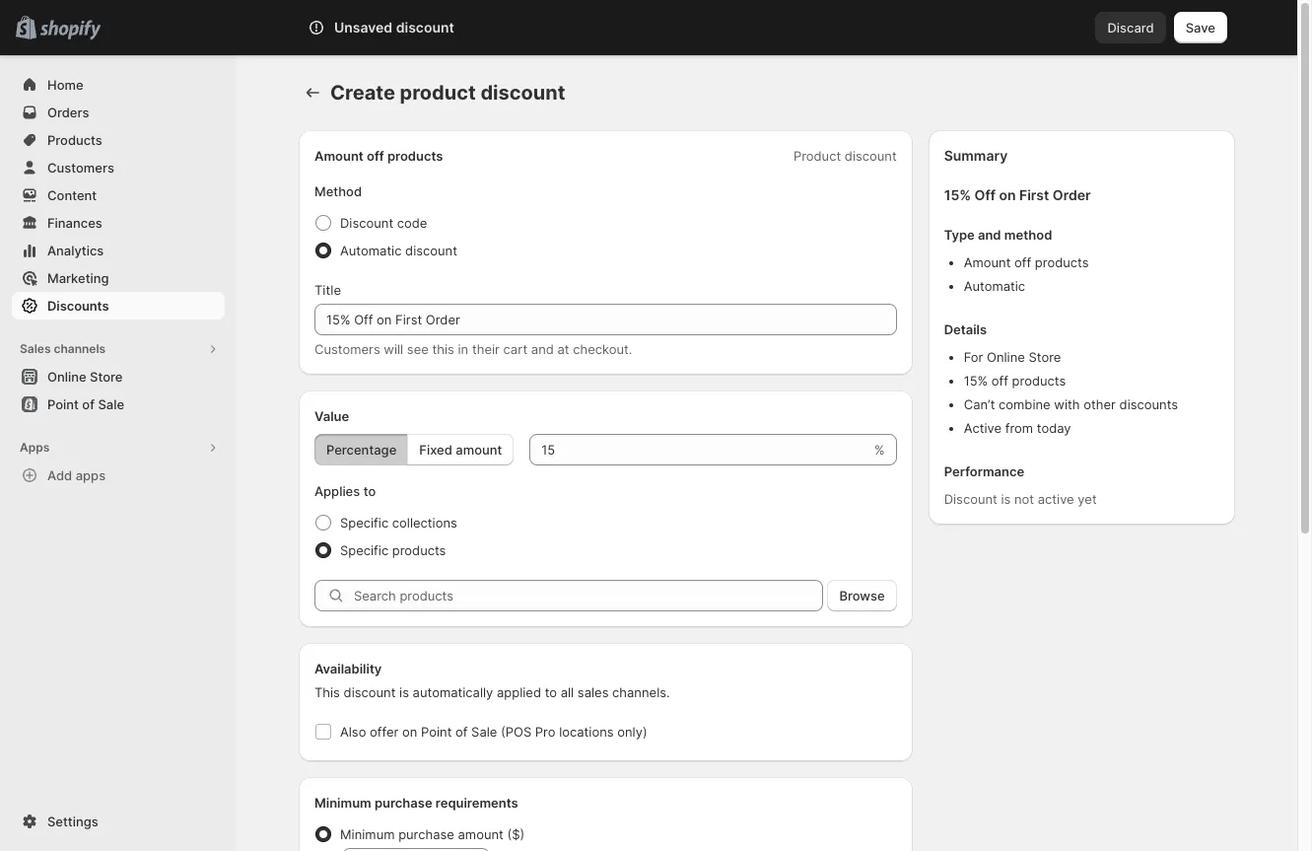 Task type: describe. For each thing, give the bounding box(es) containing it.
analytics
[[47, 243, 104, 258]]

discount right 'product'
[[481, 81, 565, 105]]

channels
[[54, 341, 106, 356]]

products inside "amount off products automatic"
[[1035, 254, 1089, 270]]

add apps
[[47, 467, 106, 483]]

15% inside for online store 15% off products can't combine with other discounts active from today
[[964, 373, 988, 389]]

details
[[944, 321, 987, 337]]

1 vertical spatial and
[[531, 341, 554, 357]]

channels.
[[612, 684, 670, 700]]

customers will see this in their cart and at checkout.
[[315, 341, 632, 357]]

purchase for amount
[[399, 826, 454, 842]]

settings
[[47, 814, 98, 829]]

settings link
[[12, 808, 225, 835]]

orders
[[47, 105, 89, 120]]

checkout.
[[573, 341, 632, 357]]

1 vertical spatial of
[[456, 724, 468, 740]]

percentage
[[326, 442, 397, 458]]

availability this discount is automatically applied to all sales channels.
[[315, 661, 670, 700]]

15% off on first order
[[944, 186, 1091, 203]]

requirements
[[436, 795, 518, 811]]

availability
[[315, 661, 382, 676]]

create
[[330, 81, 395, 105]]

first
[[1020, 186, 1050, 203]]

specific collections
[[340, 515, 457, 531]]

online inside for online store 15% off products can't combine with other discounts active from today
[[987, 349, 1025, 365]]

analytics link
[[12, 237, 225, 264]]

applied
[[497, 684, 541, 700]]

add apps button
[[12, 462, 225, 489]]

apps button
[[12, 434, 225, 462]]

discount code
[[340, 215, 427, 231]]

will
[[384, 341, 404, 357]]

minimum purchase requirements
[[315, 795, 518, 811]]

off for amount off products automatic
[[1015, 254, 1032, 270]]

their
[[472, 341, 500, 357]]

marketing
[[47, 270, 109, 286]]

not
[[1015, 491, 1035, 507]]

specific for specific collections
[[340, 515, 389, 531]]

point of sale link
[[12, 391, 225, 418]]

0 horizontal spatial to
[[364, 483, 376, 499]]

0.00 text field
[[370, 848, 490, 851]]

discounts
[[47, 298, 109, 314]]

add
[[47, 467, 72, 483]]

value
[[315, 408, 349, 424]]

off for amount off products
[[367, 148, 384, 164]]

finances link
[[12, 209, 225, 237]]

cart
[[503, 341, 528, 357]]

customers link
[[12, 154, 225, 181]]

discount for unsaved discount
[[396, 19, 454, 36]]

active
[[964, 420, 1002, 436]]

on for off
[[999, 186, 1016, 203]]

1 vertical spatial point
[[421, 724, 452, 740]]

online store link
[[12, 363, 225, 391]]

apps
[[20, 440, 50, 455]]

products link
[[12, 126, 225, 154]]

search button
[[363, 12, 935, 43]]

sales channels
[[20, 341, 106, 356]]

customers for customers
[[47, 160, 114, 176]]

unsaved
[[334, 19, 393, 36]]

specific for specific products
[[340, 542, 389, 558]]

method
[[1005, 227, 1053, 243]]

fixed amount button
[[408, 434, 514, 465]]

order
[[1053, 186, 1091, 203]]

discounts
[[1120, 396, 1179, 412]]

content link
[[12, 181, 225, 209]]

products down collections at left
[[392, 542, 446, 558]]

amount for amount off products automatic
[[964, 254, 1011, 270]]

amount off products automatic
[[964, 254, 1089, 294]]

can't
[[964, 396, 995, 412]]

minimum for minimum purchase requirements
[[315, 795, 372, 811]]

summary
[[944, 147, 1008, 164]]

combine
[[999, 396, 1051, 412]]

applies
[[315, 483, 360, 499]]

apps
[[76, 467, 106, 483]]

specific products
[[340, 542, 446, 558]]

sales
[[20, 341, 51, 356]]

active
[[1038, 491, 1075, 507]]

other
[[1084, 396, 1116, 412]]

shopify image
[[40, 20, 101, 40]]

($)
[[507, 826, 525, 842]]

products inside for online store 15% off products can't combine with other discounts active from today
[[1012, 373, 1066, 389]]

content
[[47, 187, 97, 203]]

purchase for requirements
[[375, 795, 433, 811]]

customers for customers will see this in their cart and at checkout.
[[315, 341, 380, 357]]

product
[[794, 148, 841, 164]]

off inside for online store 15% off products can't combine with other discounts active from today
[[992, 373, 1009, 389]]

sales channels button
[[12, 335, 225, 363]]

product discount
[[794, 148, 897, 164]]

0 vertical spatial 15%
[[944, 186, 971, 203]]

home link
[[12, 71, 225, 99]]

online store button
[[0, 363, 237, 391]]

browse button
[[828, 580, 897, 611]]

this
[[315, 684, 340, 700]]



Task type: locate. For each thing, give the bounding box(es) containing it.
0 horizontal spatial point
[[47, 396, 79, 412]]

1 vertical spatial specific
[[340, 542, 389, 558]]

amount for amount off products
[[315, 148, 364, 164]]

discard
[[1108, 20, 1154, 36]]

1 specific from the top
[[340, 515, 389, 531]]

0 horizontal spatial and
[[531, 341, 554, 357]]

on for offer
[[402, 724, 417, 740]]

off up can't
[[992, 373, 1009, 389]]

1 horizontal spatial of
[[456, 724, 468, 740]]

store down sales channels button
[[90, 369, 123, 385]]

for
[[964, 349, 984, 365]]

discount down the code at the left top
[[405, 243, 458, 258]]

0 horizontal spatial sale
[[98, 396, 124, 412]]

0 vertical spatial purchase
[[375, 795, 433, 811]]

0 vertical spatial off
[[367, 148, 384, 164]]

amount off products
[[315, 148, 443, 164]]

0 horizontal spatial off
[[367, 148, 384, 164]]

1 vertical spatial store
[[90, 369, 123, 385]]

point down "automatically"
[[421, 724, 452, 740]]

and right type
[[978, 227, 1001, 243]]

15%
[[944, 186, 971, 203], [964, 373, 988, 389]]

fixed amount
[[419, 442, 502, 458]]

minimum down also
[[315, 795, 372, 811]]

discount down availability
[[344, 684, 396, 700]]

2 vertical spatial off
[[992, 373, 1009, 389]]

also offer on point of sale (pos pro locations only)
[[340, 724, 647, 740]]

type and method
[[944, 227, 1053, 243]]

today
[[1037, 420, 1071, 436]]

automatically
[[413, 684, 493, 700]]

off inside "amount off products automatic"
[[1015, 254, 1032, 270]]

type
[[944, 227, 975, 243]]

0 vertical spatial discount
[[340, 215, 394, 231]]

1 vertical spatial automatic
[[964, 278, 1026, 294]]

sale
[[98, 396, 124, 412], [471, 724, 497, 740]]

0 vertical spatial minimum
[[315, 795, 372, 811]]

point of sale
[[47, 396, 124, 412]]

1 horizontal spatial amount
[[964, 254, 1011, 270]]

and left the at
[[531, 341, 554, 357]]

off down create on the top of page
[[367, 148, 384, 164]]

marketing link
[[12, 264, 225, 292]]

15% left the "off"
[[944, 186, 971, 203]]

0 vertical spatial on
[[999, 186, 1016, 203]]

on right the "off"
[[999, 186, 1016, 203]]

to right applies
[[364, 483, 376, 499]]

applies to
[[315, 483, 376, 499]]

store up combine
[[1029, 349, 1061, 365]]

discount for automatic discount
[[405, 243, 458, 258]]

0 vertical spatial amount
[[315, 148, 364, 164]]

product
[[400, 81, 476, 105]]

1 horizontal spatial customers
[[315, 341, 380, 357]]

with
[[1054, 396, 1080, 412]]

amount inside "amount off products automatic"
[[964, 254, 1011, 270]]

minimum down the minimum purchase requirements
[[340, 826, 395, 842]]

store
[[1029, 349, 1061, 365], [90, 369, 123, 385]]

1 vertical spatial customers
[[315, 341, 380, 357]]

0 vertical spatial customers
[[47, 160, 114, 176]]

1 vertical spatial amount
[[964, 254, 1011, 270]]

sale down online store button
[[98, 396, 124, 412]]

customers
[[47, 160, 114, 176], [315, 341, 380, 357]]

1 vertical spatial to
[[545, 684, 557, 700]]

0 vertical spatial and
[[978, 227, 1001, 243]]

amount up method
[[315, 148, 364, 164]]

locations
[[559, 724, 614, 740]]

0 vertical spatial is
[[1001, 491, 1011, 507]]

0 vertical spatial of
[[82, 396, 95, 412]]

1 horizontal spatial discount
[[944, 491, 998, 507]]

0 horizontal spatial of
[[82, 396, 95, 412]]

automatic inside "amount off products automatic"
[[964, 278, 1026, 294]]

unsaved discount
[[334, 19, 454, 36]]

online inside button
[[47, 369, 86, 385]]

discard button
[[1096, 12, 1166, 43]]

orders link
[[12, 99, 225, 126]]

offer
[[370, 724, 399, 740]]

1 horizontal spatial to
[[545, 684, 557, 700]]

purchase up minimum purchase amount ($)
[[375, 795, 433, 811]]

store inside button
[[90, 369, 123, 385]]

to inside availability this discount is automatically applied to all sales channels.
[[545, 684, 557, 700]]

15% down the for
[[964, 373, 988, 389]]

automatic down type and method
[[964, 278, 1026, 294]]

1 horizontal spatial automatic
[[964, 278, 1026, 294]]

online store
[[47, 369, 123, 385]]

online down sales channels
[[47, 369, 86, 385]]

1 vertical spatial 15%
[[964, 373, 988, 389]]

from
[[1006, 420, 1034, 436]]

% text field
[[530, 434, 871, 465]]

products down 'product'
[[387, 148, 443, 164]]

discount inside availability this discount is automatically applied to all sales channels.
[[344, 684, 396, 700]]

is left "automatically"
[[399, 684, 409, 700]]

1 vertical spatial sale
[[471, 724, 497, 740]]

method
[[315, 183, 362, 199]]

%
[[875, 442, 885, 458]]

1 horizontal spatial on
[[999, 186, 1016, 203]]

1 vertical spatial is
[[399, 684, 409, 700]]

products down method
[[1035, 254, 1089, 270]]

on right offer at the left bottom
[[402, 724, 417, 740]]

title
[[315, 282, 341, 298]]

0 horizontal spatial store
[[90, 369, 123, 385]]

discount for discount is not active yet
[[944, 491, 998, 507]]

automatic down the discount code
[[340, 243, 402, 258]]

amount right fixed
[[456, 442, 502, 458]]

of down "automatically"
[[456, 724, 468, 740]]

point inside button
[[47, 396, 79, 412]]

0 vertical spatial point
[[47, 396, 79, 412]]

online
[[987, 349, 1025, 365], [47, 369, 86, 385]]

1 vertical spatial on
[[402, 724, 417, 740]]

0 vertical spatial automatic
[[340, 243, 402, 258]]

0 vertical spatial store
[[1029, 349, 1061, 365]]

0 horizontal spatial is
[[399, 684, 409, 700]]

off down method
[[1015, 254, 1032, 270]]

see
[[407, 341, 429, 357]]

point of sale button
[[0, 391, 237, 418]]

is left not
[[1001, 491, 1011, 507]]

specific
[[340, 515, 389, 531], [340, 542, 389, 558]]

0 vertical spatial to
[[364, 483, 376, 499]]

discount up automatic discount
[[340, 215, 394, 231]]

create product discount
[[330, 81, 565, 105]]

1 vertical spatial off
[[1015, 254, 1032, 270]]

0 horizontal spatial amount
[[315, 148, 364, 164]]

0 vertical spatial specific
[[340, 515, 389, 531]]

code
[[397, 215, 427, 231]]

purchase up 0.00 text box
[[399, 826, 454, 842]]

purchase
[[375, 795, 433, 811], [399, 826, 454, 842]]

discounts link
[[12, 292, 225, 320]]

automatic discount
[[340, 243, 458, 258]]

fixed
[[419, 442, 452, 458]]

0 horizontal spatial online
[[47, 369, 86, 385]]

store inside for online store 15% off products can't combine with other discounts active from today
[[1029, 349, 1061, 365]]

in
[[458, 341, 469, 357]]

discount right unsaved
[[396, 19, 454, 36]]

1 vertical spatial discount
[[944, 491, 998, 507]]

0 vertical spatial amount
[[456, 442, 502, 458]]

browse
[[840, 588, 885, 604]]

1 horizontal spatial store
[[1029, 349, 1061, 365]]

1 vertical spatial purchase
[[399, 826, 454, 842]]

sales
[[578, 684, 609, 700]]

off
[[975, 186, 996, 203]]

Search products text field
[[354, 580, 824, 611]]

online right the for
[[987, 349, 1025, 365]]

1 horizontal spatial point
[[421, 724, 452, 740]]

1 vertical spatial minimum
[[340, 826, 395, 842]]

specific down specific collections
[[340, 542, 389, 558]]

minimum purchase amount ($)
[[340, 826, 525, 842]]

percentage button
[[315, 434, 409, 465]]

discount right product
[[845, 148, 897, 164]]

collections
[[392, 515, 457, 531]]

amount
[[315, 148, 364, 164], [964, 254, 1011, 270]]

amount inside "button"
[[456, 442, 502, 458]]

minimum
[[315, 795, 372, 811], [340, 826, 395, 842]]

0 vertical spatial online
[[987, 349, 1025, 365]]

point down online store
[[47, 396, 79, 412]]

at
[[558, 341, 570, 357]]

0 horizontal spatial on
[[402, 724, 417, 740]]

is inside availability this discount is automatically applied to all sales channels.
[[399, 684, 409, 700]]

1 horizontal spatial and
[[978, 227, 1001, 243]]

customers down products
[[47, 160, 114, 176]]

search
[[395, 20, 438, 36]]

amount down requirements
[[458, 826, 504, 842]]

only)
[[617, 724, 647, 740]]

to left all
[[545, 684, 557, 700]]

of
[[82, 396, 95, 412], [456, 724, 468, 740]]

1 vertical spatial online
[[47, 369, 86, 385]]

save
[[1186, 20, 1216, 36]]

this
[[432, 341, 454, 357]]

amount
[[456, 442, 502, 458], [458, 826, 504, 842]]

customers left will
[[315, 341, 380, 357]]

0 horizontal spatial customers
[[47, 160, 114, 176]]

of down online store
[[82, 396, 95, 412]]

sale left the (pos
[[471, 724, 497, 740]]

specific down applies to
[[340, 515, 389, 531]]

pro
[[535, 724, 556, 740]]

2 specific from the top
[[340, 542, 389, 558]]

0 vertical spatial sale
[[98, 396, 124, 412]]

minimum for minimum purchase amount ($)
[[340, 826, 395, 842]]

2 horizontal spatial off
[[1015, 254, 1032, 270]]

products up combine
[[1012, 373, 1066, 389]]

discount down 'performance'
[[944, 491, 998, 507]]

Title text field
[[315, 304, 897, 335]]

discount for discount code
[[340, 215, 394, 231]]

1 vertical spatial amount
[[458, 826, 504, 842]]

0 horizontal spatial discount
[[340, 215, 394, 231]]

of inside button
[[82, 396, 95, 412]]

1 horizontal spatial online
[[987, 349, 1025, 365]]

discount for product discount
[[845, 148, 897, 164]]

amount down type and method
[[964, 254, 1011, 270]]

for online store 15% off products can't combine with other discounts active from today
[[964, 349, 1179, 436]]

all
[[561, 684, 574, 700]]

automatic
[[340, 243, 402, 258], [964, 278, 1026, 294]]

to
[[364, 483, 376, 499], [545, 684, 557, 700]]

sale inside button
[[98, 396, 124, 412]]

1 horizontal spatial off
[[992, 373, 1009, 389]]

0 horizontal spatial automatic
[[340, 243, 402, 258]]

point
[[47, 396, 79, 412], [421, 724, 452, 740]]

also
[[340, 724, 366, 740]]

1 horizontal spatial is
[[1001, 491, 1011, 507]]

discount is not active yet
[[944, 491, 1097, 507]]

home
[[47, 77, 83, 93]]

products
[[47, 132, 102, 148]]

1 horizontal spatial sale
[[471, 724, 497, 740]]



Task type: vqa. For each thing, say whether or not it's contained in the screenshot.
Browse 'button'
yes



